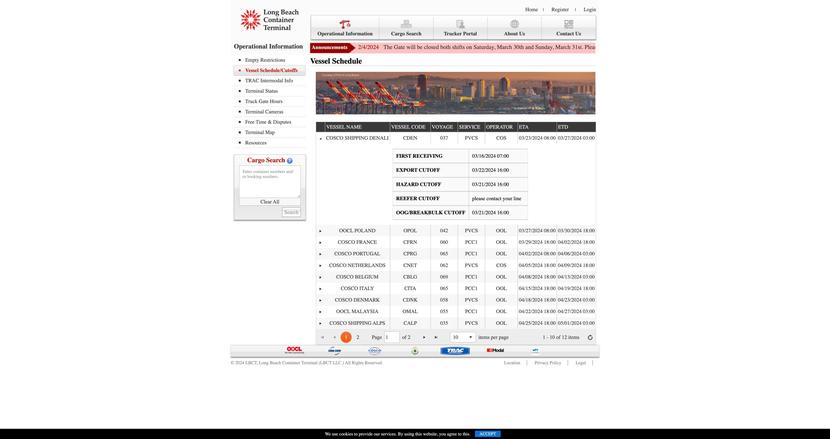 Task type: vqa. For each thing, say whether or not it's contained in the screenshot.
third row from the bottom of the page
yes



Task type: describe. For each thing, give the bounding box(es) containing it.
1 horizontal spatial menu bar
[[311, 15, 597, 39]]

go to the next page image
[[422, 335, 427, 340]]

12 row from the top
[[316, 317, 596, 329]]

11 row from the top
[[316, 306, 596, 317]]

page navigation, page 1 of 2 application
[[316, 329, 596, 345]]

4 row from the top
[[316, 225, 596, 236]]

9 row from the top
[[316, 283, 596, 294]]



Task type: locate. For each thing, give the bounding box(es) containing it.
6 row from the top
[[316, 248, 596, 260]]

0 horizontal spatial menu bar
[[234, 55, 309, 148]]

3 row from the top
[[316, 144, 596, 225]]

None submit
[[282, 207, 301, 217]]

Page sizes drop down field
[[450, 332, 476, 343]]

10 row from the top
[[316, 294, 596, 306]]

2 row from the top
[[316, 132, 596, 144]]

1 row from the top
[[316, 121, 597, 132]]

8 row from the top
[[316, 271, 596, 283]]

column header
[[316, 122, 325, 132]]

7 row from the top
[[316, 260, 596, 271]]

menu bar
[[311, 15, 597, 39], [234, 55, 309, 148]]

column header inside row
[[316, 122, 325, 132]]

Enter container numbers and/ or booking numbers.  text field
[[239, 166, 301, 198]]

Page 1 field
[[386, 333, 399, 342]]

refresh image
[[588, 335, 593, 340]]

go to the last page image
[[434, 335, 439, 340]]

tree grid
[[316, 121, 597, 329]]

5 row from the top
[[316, 236, 596, 248]]

row
[[316, 121, 597, 132], [316, 132, 596, 144], [316, 144, 596, 225], [316, 225, 596, 236], [316, 236, 596, 248], [316, 248, 596, 260], [316, 260, 596, 271], [316, 271, 596, 283], [316, 283, 596, 294], [316, 294, 596, 306], [316, 306, 596, 317], [316, 317, 596, 329]]

0 vertical spatial menu bar
[[311, 15, 597, 39]]

cell
[[316, 132, 325, 144], [325, 132, 390, 144], [390, 132, 431, 144], [431, 132, 458, 144], [458, 132, 485, 144], [485, 132, 518, 144], [518, 132, 557, 144], [557, 132, 596, 144], [316, 144, 325, 225], [316, 225, 325, 236], [325, 225, 390, 236], [390, 225, 431, 236], [431, 225, 458, 236], [458, 225, 485, 236], [485, 225, 518, 236], [518, 225, 557, 236], [557, 225, 596, 236], [316, 236, 325, 248], [325, 236, 390, 248], [390, 236, 431, 248], [431, 236, 458, 248], [458, 236, 485, 248], [485, 236, 518, 248], [518, 236, 557, 248], [557, 236, 596, 248], [316, 248, 325, 260], [325, 248, 390, 260], [390, 248, 431, 260], [431, 248, 458, 260], [458, 248, 485, 260], [485, 248, 518, 260], [518, 248, 557, 260], [557, 248, 596, 260], [316, 260, 325, 271], [325, 260, 390, 271], [390, 260, 431, 271], [431, 260, 458, 271], [458, 260, 485, 271], [485, 260, 518, 271], [518, 260, 557, 271], [557, 260, 596, 271], [316, 271, 325, 283], [325, 271, 390, 283], [390, 271, 431, 283], [431, 271, 458, 283], [458, 271, 485, 283], [485, 271, 518, 283], [518, 271, 557, 283], [557, 271, 596, 283], [316, 283, 325, 294], [325, 283, 390, 294], [390, 283, 431, 294], [431, 283, 458, 294], [458, 283, 485, 294], [485, 283, 518, 294], [518, 283, 557, 294], [557, 283, 596, 294], [316, 294, 325, 306], [325, 294, 390, 306], [390, 294, 431, 306], [431, 294, 458, 306], [458, 294, 485, 306], [485, 294, 518, 306], [518, 294, 557, 306], [557, 294, 596, 306], [316, 306, 325, 317], [325, 306, 390, 317], [390, 306, 431, 317], [431, 306, 458, 317], [458, 306, 485, 317], [485, 306, 518, 317], [518, 306, 557, 317], [557, 306, 596, 317], [316, 317, 325, 329], [325, 317, 390, 329], [390, 317, 431, 329], [431, 317, 458, 329], [458, 317, 485, 329], [485, 317, 518, 329], [518, 317, 557, 329], [557, 317, 596, 329]]

1 vertical spatial menu bar
[[234, 55, 309, 148]]

row group
[[316, 132, 596, 329]]



